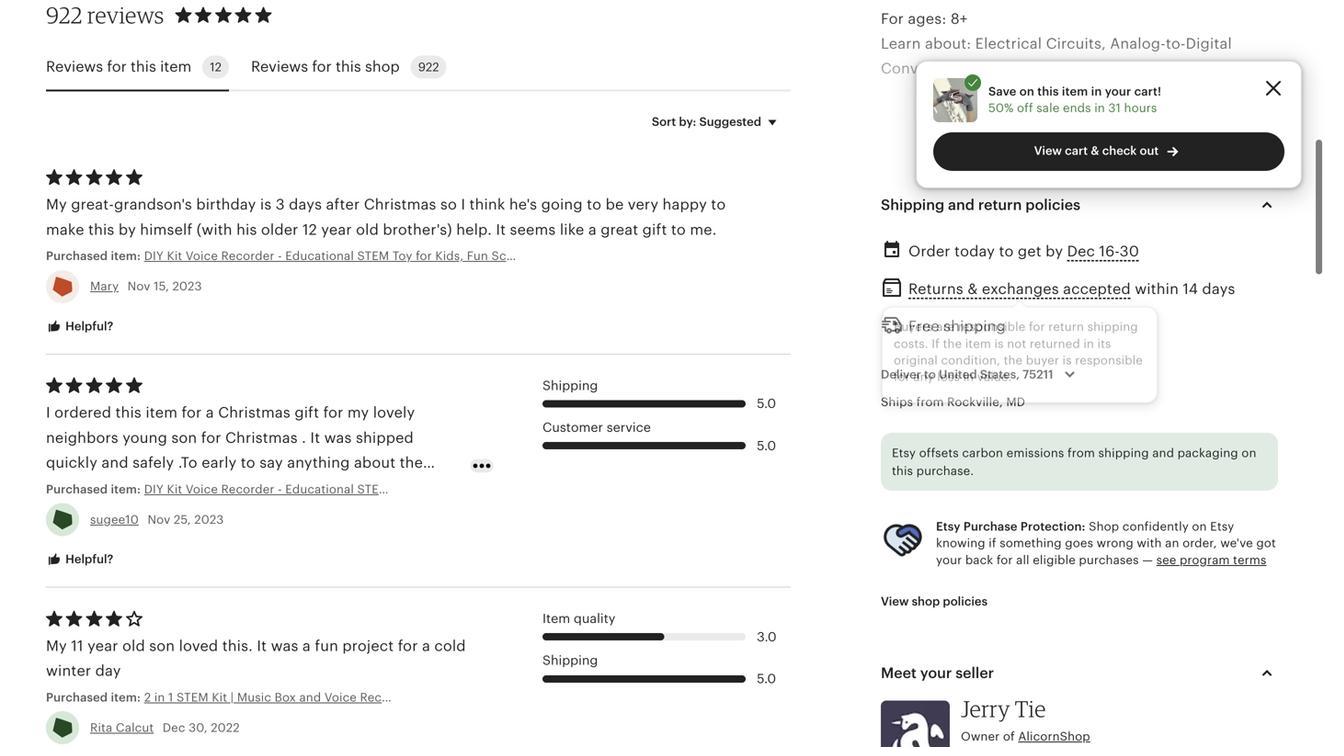 Task type: describe. For each thing, give the bounding box(es) containing it.
3 purchased from the top
[[46, 691, 108, 705]]

return inside dropdown button
[[979, 197, 1022, 213]]

view shop policies button
[[867, 585, 1002, 619]]

make
[[46, 222, 84, 238]]

this for save on this item in your cart! 50% off sale ends in 31 hours
[[1038, 84, 1059, 98]]

the down toy
[[1025, 160, 1048, 177]]

.
[[302, 430, 306, 446]]

(with
[[197, 222, 232, 238]]

educational for nov 25, 2023
[[285, 483, 354, 497]]

crafts for sugee10 nov 25, 2023
[[542, 483, 577, 497]]

and up original
[[881, 336, 908, 352]]

so
[[441, 197, 457, 213]]

1 vertical spatial of
[[990, 361, 1005, 377]]

reviews for this shop
[[251, 59, 400, 75]]

5.0 for 3.0
[[757, 672, 776, 687]]

if
[[989, 537, 997, 551]]

30,
[[189, 722, 208, 735]]

lovely
[[373, 405, 415, 421]]

mind.
[[1165, 386, 1206, 402]]

their down creativity
[[1207, 336, 1240, 352]]

record
[[1052, 160, 1100, 177]]

shipping for costs.
[[1088, 324, 1138, 338]]

hours
[[1125, 101, 1157, 115]]

sort by: suggested button
[[638, 102, 797, 141]]

deliver
[[881, 368, 922, 382]]

very inside introducing our diy kit voice recorder - the perfect educational stem toy for kids! watch as their eyes light up when they press the record button and hear their own voice playback! this hands-on project allows little ones to dive into the world of electronics and learn how voice recorder modules work. with easy-to-follow instructions and all the necessary components included, your child will enjoy assembling their very own voice recorder. this kit not only sparks creativity and problem-solving skills but also enhances their understanding of technology.  a truly engaging and educational gift for any budding young mind.
[[1223, 286, 1254, 302]]

rita
[[90, 722, 112, 735]]

view cart & check out
[[1034, 144, 1159, 158]]

a left cold
[[422, 638, 430, 655]]

this for reviews for this shop
[[336, 59, 361, 75]]

this inside etsy offsets carbon emissions from shipping and packaging on this purchase.
[[892, 464, 913, 478]]

—
[[1143, 554, 1153, 567]]

toy
[[1013, 135, 1036, 152]]

0 vertical spatial from
[[917, 396, 944, 409]]

and down creativity
[[1221, 361, 1248, 377]]

sparks
[[1145, 311, 1191, 327]]

out
[[1140, 144, 1159, 158]]

watch
[[1102, 135, 1147, 152]]

1 own from the top
[[881, 185, 911, 202]]

purchased for mary
[[46, 249, 108, 263]]

2 vertical spatial shipping
[[543, 654, 598, 668]]

crafts for mary nov 15, 2023
[[542, 249, 577, 263]]

buyers are responsible for return shipping costs. if the item is not returned in its original condition, the buyer is responsible for any loss in value. tooltip
[[882, 306, 1158, 407]]

and inside dropdown button
[[948, 197, 975, 213]]

year inside my great-grandson's birthday is 3 days after christmas so i think he's  going to be very happy to make this by himself (with his older 12 year old brother's) help. it seems like a great gift to me.
[[321, 222, 352, 238]]

item: for mary
[[111, 249, 141, 263]]

sugee10
[[90, 513, 139, 527]]

was inside the my 11 year old son loved this. it was a fun project for a cold winter day
[[271, 638, 299, 655]]

and inside etsy offsets carbon emissions from shipping and packaging on this purchase.
[[1153, 446, 1175, 460]]

order
[[909, 243, 951, 260]]

your inside save on this item in your cart! 50% off sale ends in 31 hours
[[1105, 84, 1132, 98]]

kit inside introducing our diy kit voice recorder - the perfect educational stem toy for kids! watch as their eyes light up when they press the record button and hear their own voice playback! this hands-on project allows little ones to dive into the world of electronics and learn how voice recorder modules work. with easy-to-follow instructions and all the necessary components included, your child will enjoy assembling their very own voice recorder. this kit not only sparks creativity and problem-solving skills but also enhances their understanding of technology.  a truly engaging and educational gift for any budding young mind.
[[1026, 110, 1045, 127]]

stem down about
[[357, 483, 389, 497]]

2 own from the top
[[881, 311, 911, 327]]

tab list containing reviews for this item
[[46, 44, 791, 91]]

to- inside for ages: 8+ learn about: electrical circuits, analog-to-digital convert
[[1166, 35, 1186, 52]]

returned
[[1030, 341, 1081, 355]]

old inside the my 11 year old son loved this. it was a fun project for a cold winter day
[[122, 638, 145, 655]]

purchased item: diy kit voice recorder - educational stem toy for kids, fun science crafts stem kit for mary nov 15, 2023
[[46, 249, 631, 263]]

jerry tie image
[[881, 701, 950, 748]]

it inside the my 11 year old son loved this. it was a fun project for a cold winter day
[[257, 638, 267, 655]]

loss
[[937, 374, 960, 388]]

yet
[[99, 480, 121, 497]]

kit down service
[[616, 483, 631, 497]]

goes
[[1065, 537, 1094, 551]]

going
[[541, 197, 583, 213]]

science for nov 15, 2023
[[492, 249, 538, 263]]

buyers are responsible for return shipping costs. if the item is not returned in its original condition, the buyer is responsible for any loss in value.
[[894, 324, 1143, 388]]

etsy offsets carbon emissions from shipping and packaging on this purchase.
[[892, 446, 1257, 478]]

it inside i ordered this item for a christmas gift for my lovely neighbors young son for christmas . it was shipped quickly and safely .to early to say anything about the quality yet till after the holidays
[[310, 430, 320, 446]]

kids, for mary nov 15, 2023
[[435, 249, 464, 263]]

program
[[1180, 554, 1230, 567]]

item
[[543, 612, 570, 626]]

diy kit voice recorder - educational stem toy for kids, fun science crafts stem kit link for mary nov 15, 2023
[[144, 248, 631, 265]]

is inside my great-grandson's birthday is 3 days after christmas so i think he's  going to be very happy to make this by himself (with his older 12 year old brother's) help. it seems like a great gift to me.
[[260, 197, 272, 213]]

returns & exchanges accepted button
[[909, 276, 1131, 303]]

sort
[[652, 115, 676, 129]]

the right if
[[943, 341, 962, 355]]

year inside the my 11 year old son loved this. it was a fun project for a cold winter day
[[88, 638, 118, 655]]

your inside shop confidently on etsy knowing if something goes wrong with an order, we've got your back for all eligible purchases —
[[936, 554, 962, 567]]

2023 for sugee10 nov 25, 2023
[[194, 513, 224, 527]]

son inside the my 11 year old son loved this. it was a fun project for a cold winter day
[[149, 638, 175, 655]]

to inside introducing our diy kit voice recorder - the perfect educational stem toy for kids! watch as their eyes light up when they press the record button and hear their own voice playback! this hands-on project allows little ones to dive into the world of electronics and learn how voice recorder modules work. with easy-to-follow instructions and all the necessary components included, your child will enjoy assembling their very own voice recorder. this kit not only sparks creativity and problem-solving skills but also enhances their understanding of technology.  a truly engaging and educational gift for any budding young mind.
[[920, 211, 934, 227]]

helpful? button for mary
[[32, 310, 127, 344]]

item for reviews for this item
[[160, 59, 192, 75]]

terms
[[1234, 554, 1267, 567]]

to left get
[[999, 243, 1014, 260]]

day
[[95, 663, 121, 680]]

learn
[[881, 35, 921, 52]]

2 voice from the top
[[915, 236, 954, 252]]

electronics
[[1096, 211, 1175, 227]]

0 vertical spatial of
[[1077, 211, 1092, 227]]

jerry
[[961, 696, 1011, 723]]

shipping for and
[[1099, 446, 1149, 460]]

it inside my great-grandson's birthday is 3 days after christmas so i think he's  going to be very happy to make this by himself (with his older 12 year old brother's) help. it seems like a great gift to me.
[[496, 222, 506, 238]]

diy kit voice recorder - educational stem toy for kids, fun science crafts stem kit link for sugee10 nov 25, 2023
[[144, 481, 631, 498]]

confidently
[[1123, 520, 1189, 534]]

when
[[904, 160, 943, 177]]

their up creativity
[[1185, 286, 1219, 302]]

diy for nov 25, 2023
[[144, 483, 164, 497]]

item for i ordered this item for a christmas gift for my lovely neighbors young son for christmas . it was shipped quickly and safely .to early to say anything about the quality yet till after the holidays
[[146, 405, 178, 421]]

world
[[1032, 211, 1073, 227]]

1 vertical spatial responsible
[[1076, 358, 1143, 371]]

christmas inside my great-grandson's birthday is 3 days after christmas so i think he's  going to be very happy to make this by himself (with his older 12 year old brother's) help. it seems like a great gift to me.
[[364, 197, 436, 213]]

safely
[[133, 455, 174, 472]]

1 horizontal spatial quality
[[574, 612, 616, 626]]

circuits,
[[1046, 35, 1106, 52]]

the down shipped
[[400, 455, 423, 472]]

view cart & check out link
[[934, 133, 1285, 171]]

early
[[202, 455, 237, 472]]

only
[[1110, 311, 1141, 327]]

calcut
[[116, 722, 154, 735]]

stem down my great-grandson's birthday is 3 days after christmas so i think he's  going to be very happy to make this by himself (with his older 12 year old brother's) help. it seems like a great gift to me.
[[357, 249, 389, 263]]

- for nov 25, 2023
[[278, 483, 282, 497]]

grandson's
[[114, 197, 192, 213]]

gift inside my great-grandson's birthday is 3 days after christmas so i think he's  going to be very happy to make this by himself (with his older 12 year old brother's) help. it seems like a great gift to me.
[[643, 222, 667, 238]]

reviews for reviews for this item
[[46, 59, 103, 75]]

project inside introducing our diy kit voice recorder - the perfect educational stem toy for kids! watch as their eyes light up when they press the record button and hear their own voice playback! this hands-on project allows little ones to dive into the world of electronics and learn how voice recorder modules work. with easy-to-follow instructions and all the necessary components included, your child will enjoy assembling their very own voice recorder. this kit not only sparks creativity and problem-solving skills but also enhances their understanding of technology.  a truly engaging and educational gift for any budding young mind.
[[1135, 185, 1187, 202]]

view for view shop policies
[[881, 595, 909, 609]]

their right as
[[1171, 135, 1204, 152]]

an
[[1166, 537, 1180, 551]]

922 for 922 reviews
[[46, 1, 83, 28]]

service
[[607, 420, 651, 435]]

say
[[260, 455, 283, 472]]

1 vertical spatial by
[[1046, 243, 1064, 260]]

meet your seller
[[881, 666, 994, 682]]

0 horizontal spatial responsible
[[958, 324, 1026, 338]]

recorder inside introducing our diy kit voice recorder - the perfect educational stem toy for kids! watch as their eyes light up when they press the record button and hear their own voice playback! this hands-on project allows little ones to dive into the world of electronics and learn how voice recorder modules work. with easy-to-follow instructions and all the necessary components included, your child will enjoy assembling their very own voice recorder. this kit not only sparks creativity and problem-solving skills but also enhances their understanding of technology.  a truly engaging and educational gift for any budding young mind.
[[1092, 110, 1158, 127]]

allows
[[1191, 185, 1236, 202]]

its
[[1098, 341, 1112, 355]]

recorder for nov 25, 2023
[[221, 483, 275, 497]]

0 vertical spatial dec
[[1068, 243, 1096, 260]]

etsy for etsy offsets carbon emissions from shipping and packaging on this purchase.
[[892, 446, 916, 460]]

my
[[348, 405, 369, 421]]

& inside view cart & check out link
[[1091, 144, 1100, 158]]

old inside my great-grandson's birthday is 3 days after christmas so i think he's  going to be very happy to make this by himself (with his older 12 year old brother's) help. it seems like a great gift to me.
[[356, 222, 379, 238]]

see program terms link
[[1157, 554, 1267, 567]]

shipping inside dropdown button
[[881, 197, 945, 213]]

voice for nov 25, 2023
[[186, 483, 218, 497]]

item inside buyers are responsible for return shipping costs. if the item is not returned in its original condition, the buyer is responsible for any loss in value.
[[966, 341, 992, 355]]

how
[[881, 236, 911, 252]]

toy for nov 15, 2023
[[393, 249, 413, 263]]

25,
[[174, 513, 191, 527]]

diy inside introducing our diy kit voice recorder - the perfect educational stem toy for kids! watch as their eyes light up when they press the record button and hear their own voice playback! this hands-on project allows little ones to dive into the world of electronics and learn how voice recorder modules work. with easy-to-follow instructions and all the necessary components included, your child will enjoy assembling their very own voice recorder. this kit not only sparks creativity and problem-solving skills but also enhances their understanding of technology.  a truly engaging and educational gift for any budding young mind.
[[997, 110, 1022, 127]]

mary
[[90, 280, 119, 294]]

1 vertical spatial dec
[[163, 722, 185, 735]]

older
[[261, 222, 299, 238]]

value.
[[978, 374, 1012, 388]]

kit down the great
[[616, 249, 631, 263]]

my for my 11 year old son loved this. it was a fun project for a cold winter day
[[46, 638, 67, 655]]

order today to get by dec 16-30
[[909, 243, 1140, 260]]

young inside i ordered this item for a christmas gift for my lovely neighbors young son for christmas . it was shipped quickly and safely .to early to say anything about the quality yet till after the holidays
[[123, 430, 167, 446]]

3
[[276, 197, 285, 213]]

winter
[[46, 663, 91, 680]]

3 voice from the top
[[915, 311, 954, 327]]

reviews
[[87, 1, 164, 28]]

jerry tie owner of alicornshop
[[961, 696, 1091, 744]]

ages:
[[908, 10, 947, 27]]

stem down customer service
[[580, 483, 612, 497]]

stem inside introducing our diy kit voice recorder - the perfect educational stem toy for kids! watch as their eyes light up when they press the record button and hear their own voice playback! this hands-on project allows little ones to dive into the world of electronics and learn how voice recorder modules work. with easy-to-follow instructions and all the necessary components included, your child will enjoy assembling their very own voice recorder. this kit not only sparks creativity and problem-solving skills but also enhances their understanding of technology.  a truly engaging and educational gift for any budding young mind.
[[970, 135, 1009, 152]]

fun
[[315, 638, 338, 655]]

the right into
[[1005, 211, 1028, 227]]

free
[[909, 318, 940, 335]]

the down .to
[[185, 480, 208, 497]]

buyers
[[894, 324, 933, 338]]

after inside i ordered this item for a christmas gift for my lovely neighbors young son for christmas . it was shipped quickly and safely .to early to say anything about the quality yet till after the holidays
[[147, 480, 181, 497]]

about
[[354, 455, 396, 472]]

easy-
[[1170, 236, 1207, 252]]

and up easy- at the right of page
[[1179, 211, 1206, 227]]

very inside my great-grandson's birthday is 3 days after christmas so i think he's  going to be very happy to make this by himself (with his older 12 year old brother's) help. it seems like a great gift to me.
[[628, 197, 659, 213]]

to up me.
[[711, 197, 726, 213]]

states,
[[980, 368, 1020, 382]]

the down get
[[1022, 261, 1045, 277]]

the down the solving
[[1004, 358, 1023, 371]]

shipping up the solving
[[944, 318, 1006, 335]]

etsy purchase protection:
[[936, 520, 1086, 534]]

press
[[982, 160, 1021, 177]]

mary link
[[90, 280, 119, 294]]

modules
[[1024, 236, 1086, 252]]

their down eyes
[[1223, 160, 1256, 177]]

kids, for sugee10 nov 25, 2023
[[435, 483, 464, 497]]

gift inside i ordered this item for a christmas gift for my lovely neighbors young son for christmas . it was shipped quickly and safely .to early to say anything about the quality yet till after the holidays
[[295, 405, 319, 421]]

days inside my great-grandson's birthday is 3 days after christmas so i think he's  going to be very happy to make this by himself (with his older 12 year old brother's) help. it seems like a great gift to me.
[[289, 197, 322, 213]]

creativity
[[1195, 311, 1262, 327]]

ships from rockville, md
[[881, 396, 1026, 409]]

a left fun
[[303, 638, 311, 655]]



Task type: locate. For each thing, give the bounding box(es) containing it.
1 vertical spatial shipping
[[543, 378, 598, 393]]

1 vertical spatial voice
[[186, 249, 218, 263]]

0 vertical spatial voice
[[1049, 110, 1088, 127]]

budding
[[1052, 386, 1113, 402]]

to left me.
[[671, 222, 686, 238]]

1 horizontal spatial shop
[[912, 595, 940, 609]]

1 vertical spatial purchased item: diy kit voice recorder - educational stem toy for kids, fun science crafts stem kit
[[46, 483, 631, 497]]

all down the order today to get by dec 16-30
[[1001, 261, 1018, 277]]

great
[[601, 222, 639, 238]]

helpful? down sugee10
[[63, 553, 113, 567]]

1 horizontal spatial was
[[324, 430, 352, 446]]

0 horizontal spatial shop
[[365, 59, 400, 75]]

& left the child
[[968, 281, 978, 298]]

son inside i ordered this item for a christmas gift for my lovely neighbors young son for christmas . it was shipped quickly and safely .to early to say anything about the quality yet till after the holidays
[[171, 430, 197, 446]]

1 horizontal spatial old
[[356, 222, 379, 238]]

this inside save on this item in your cart! 50% off sale ends in 31 hours
[[1038, 84, 1059, 98]]

meet
[[881, 666, 917, 682]]

0 vertical spatial nov
[[128, 280, 150, 294]]

purchased down the make
[[46, 249, 108, 263]]

0 vertical spatial gift
[[643, 222, 667, 238]]

0 horizontal spatial young
[[123, 430, 167, 446]]

your inside meet your seller dropdown button
[[921, 666, 952, 682]]

this
[[131, 59, 156, 75], [336, 59, 361, 75], [1038, 84, 1059, 98], [88, 222, 114, 238], [115, 405, 142, 421], [892, 464, 913, 478]]

2 crafts from the top
[[542, 483, 577, 497]]

1 horizontal spatial project
[[1135, 185, 1187, 202]]

it right this. on the left bottom of page
[[257, 638, 267, 655]]

0 vertical spatial 922
[[46, 1, 83, 28]]

shipping inside buyers are responsible for return shipping costs. if the item is not returned in its original condition, the buyer is responsible for any loss in value.
[[1088, 324, 1138, 338]]

3.0
[[757, 630, 777, 645]]

hands-
[[1064, 185, 1113, 202]]

922 for 922
[[418, 60, 439, 74]]

2 reviews from the left
[[251, 59, 308, 75]]

year right older
[[321, 222, 352, 238]]

1 horizontal spatial etsy
[[936, 520, 961, 534]]

0 vertical spatial all
[[1001, 261, 1018, 277]]

my inside my great-grandson's birthday is 3 days after christmas so i think he's  going to be very happy to make this by himself (with his older 12 year old brother's) help. it seems like a great gift to me.
[[46, 197, 67, 213]]

0 horizontal spatial old
[[122, 638, 145, 655]]

your inside introducing our diy kit voice recorder - the perfect educational stem toy for kids! watch as their eyes light up when they press the record button and hear their own voice playback! this hands-on project allows little ones to dive into the world of electronics and learn how voice recorder modules work. with easy-to-follow instructions and all the necessary components included, your child will enjoy assembling their very own voice recorder. this kit not only sparks creativity and problem-solving skills but also enhances their understanding of technology.  a truly engaging and educational gift for any budding young mind.
[[953, 286, 985, 302]]

kit
[[1026, 110, 1045, 127], [167, 249, 182, 263], [616, 249, 631, 263], [167, 483, 182, 497], [616, 483, 631, 497]]

1 5.0 from the top
[[757, 397, 776, 411]]

all inside shop confidently on etsy knowing if something goes wrong with an order, we've got your back for all eligible purchases —
[[1017, 554, 1030, 567]]

3 item: from the top
[[111, 691, 141, 705]]

922 inside tab list
[[418, 60, 439, 74]]

till
[[125, 480, 143, 497]]

2 vertical spatial is
[[1063, 358, 1072, 371]]

1 vertical spatial old
[[122, 638, 145, 655]]

diy for nov 15, 2023
[[144, 249, 164, 263]]

etsy
[[892, 446, 916, 460], [936, 520, 961, 534], [1211, 520, 1235, 534]]

nov left 15,
[[128, 280, 150, 294]]

by down grandson's
[[119, 222, 136, 238]]

2 toy from the top
[[393, 483, 413, 497]]

0 vertical spatial very
[[628, 197, 659, 213]]

within
[[1135, 281, 1179, 298]]

like
[[560, 222, 584, 238]]

2023 for mary nov 15, 2023
[[172, 280, 202, 294]]

1 vertical spatial helpful?
[[63, 553, 113, 567]]

2 helpful? button from the top
[[32, 543, 127, 577]]

15,
[[154, 280, 169, 294]]

1 vertical spatial it
[[310, 430, 320, 446]]

0 vertical spatial purchased
[[46, 249, 108, 263]]

1 purchased from the top
[[46, 249, 108, 263]]

educational up when
[[881, 135, 966, 152]]

own up ones
[[881, 185, 911, 202]]

my inside the my 11 year old son loved this. it was a fun project for a cold winter day
[[46, 638, 67, 655]]

1 fun from the top
[[467, 249, 488, 263]]

1 crafts from the top
[[542, 249, 577, 263]]

1 vertical spatial from
[[1068, 446, 1095, 460]]

shop
[[1089, 520, 1120, 534]]

toy down about
[[393, 483, 413, 497]]

and down "today"
[[970, 261, 997, 277]]

30
[[1120, 243, 1140, 260]]

on inside save on this item in your cart! 50% off sale ends in 31 hours
[[1020, 84, 1035, 98]]

educational for nov 15, 2023
[[285, 249, 354, 263]]

project inside the my 11 year old son loved this. it was a fun project for a cold winter day
[[343, 638, 394, 655]]

kit up toy
[[1026, 110, 1045, 127]]

from right emissions
[[1068, 446, 1095, 460]]

any down 75211
[[1023, 386, 1048, 402]]

is left 3
[[260, 197, 272, 213]]

this inside i ordered this item for a christmas gift for my lovely neighbors young son for christmas . it was shipped quickly and safely .to early to say anything about the quality yet till after the holidays
[[115, 405, 142, 421]]

we've
[[1221, 537, 1254, 551]]

about:
[[925, 35, 972, 52]]

instructions
[[881, 261, 966, 277]]

dec left the '30,'
[[163, 722, 185, 735]]

1 vertical spatial -
[[278, 249, 282, 263]]

shipping up its
[[1088, 324, 1138, 338]]

view
[[1034, 144, 1062, 158], [881, 595, 909, 609]]

was left fun
[[271, 638, 299, 655]]

own down the 'included,'
[[881, 311, 911, 327]]

0 vertical spatial own
[[881, 185, 911, 202]]

i left ordered
[[46, 405, 50, 421]]

purchased for sugee10
[[46, 483, 108, 497]]

shipping inside etsy offsets carbon emissions from shipping and packaging on this purchase.
[[1099, 446, 1149, 460]]

1 vertical spatial own
[[881, 311, 911, 327]]

voice down when
[[915, 185, 954, 202]]

kit down himself
[[167, 249, 182, 263]]

1 vertical spatial young
[[123, 430, 167, 446]]

toy down brother's)
[[393, 249, 413, 263]]

helpful? button for sugee10
[[32, 543, 127, 577]]

days right 14
[[1203, 281, 1236, 298]]

1 horizontal spatial after
[[326, 197, 360, 213]]

own
[[881, 185, 911, 202], [881, 311, 911, 327]]

and inside i ordered this item for a christmas gift for my lovely neighbors young son for christmas . it was shipped quickly and safely .to early to say anything about the quality yet till after the holidays
[[102, 455, 129, 472]]

condition,
[[941, 358, 1001, 371]]

policies up 'modules'
[[1026, 197, 1081, 213]]

- down older
[[278, 249, 282, 263]]

i inside i ordered this item for a christmas gift for my lovely neighbors young son for christmas . it was shipped quickly and safely .to early to say anything about the quality yet till after the holidays
[[46, 405, 50, 421]]

2 educational from the top
[[881, 386, 966, 402]]

all inside introducing our diy kit voice recorder - the perfect educational stem toy for kids! watch as their eyes light up when they press the record button and hear their own voice playback! this hands-on project allows little ones to dive into the world of electronics and learn how voice recorder modules work. with easy-to-follow instructions and all the necessary components included, your child will enjoy assembling their very own voice recorder. this kit not only sparks creativity and problem-solving skills but also enhances their understanding of technology.  a truly engaging and educational gift for any budding young mind.
[[1001, 261, 1018, 277]]

1 vertical spatial quality
[[574, 612, 616, 626]]

5.0 for 5.0
[[757, 439, 776, 453]]

this for reviews for this item
[[131, 59, 156, 75]]

science for nov 25, 2023
[[492, 483, 538, 497]]

from inside etsy offsets carbon emissions from shipping and packaging on this purchase.
[[1068, 446, 1095, 460]]

2 vertical spatial gift
[[295, 405, 319, 421]]

1 vertical spatial this
[[1028, 311, 1057, 327]]

for
[[881, 10, 904, 27]]

item inside save on this item in your cart! 50% off sale ends in 31 hours
[[1062, 84, 1089, 98]]

this up the world
[[1031, 185, 1060, 202]]

diy down himself
[[144, 249, 164, 263]]

i inside my great-grandson's birthday is 3 days after christmas so i think he's  going to be very happy to make this by himself (with his older 12 year old brother's) help. it seems like a great gift to me.
[[461, 197, 466, 213]]

kit
[[1061, 311, 1079, 327]]

stem down our at the right top of the page
[[970, 135, 1009, 152]]

this for i ordered this item for a christmas gift for my lovely neighbors young son for christmas . it was shipped quickly and safely .to early to say anything about the quality yet till after the holidays
[[115, 405, 142, 421]]

all down the something
[[1017, 554, 1030, 567]]

quickly
[[46, 455, 98, 472]]

voice down (with at the left top of the page
[[186, 249, 218, 263]]

recorder for nov 15, 2023
[[221, 249, 275, 263]]

2 my from the top
[[46, 638, 67, 655]]

it right .
[[310, 430, 320, 446]]

shop inside button
[[912, 595, 940, 609]]

reviews for reviews for this shop
[[251, 59, 308, 75]]

back
[[966, 554, 994, 567]]

recorder down his on the top of the page
[[221, 249, 275, 263]]

purchased down quickly
[[46, 483, 108, 497]]

2022
[[211, 722, 240, 735]]

work.
[[1090, 236, 1129, 252]]

0 vertical spatial educational
[[881, 135, 966, 152]]

& inside returns & exchanges accepted button
[[968, 281, 978, 298]]

1 horizontal spatial policies
[[1026, 197, 1081, 213]]

think
[[470, 197, 505, 213]]

helpful? for sugee10 nov 25, 2023
[[63, 553, 113, 567]]

0 horizontal spatial return
[[979, 197, 1022, 213]]

educational
[[285, 249, 354, 263], [285, 483, 354, 497]]

helpful? button down "mary"
[[32, 310, 127, 344]]

recorder down the say
[[221, 483, 275, 497]]

helpful? for mary nov 15, 2023
[[63, 319, 113, 333]]

1 horizontal spatial responsible
[[1076, 358, 1143, 371]]

also
[[1101, 336, 1130, 352]]

dec 16-30 button
[[1068, 238, 1140, 265]]

0 horizontal spatial from
[[917, 396, 944, 409]]

1 voice from the top
[[915, 185, 954, 202]]

i
[[461, 197, 466, 213], [46, 405, 50, 421]]

stem down the great
[[580, 249, 612, 263]]

fun for nov 25, 2023
[[467, 483, 488, 497]]

0 horizontal spatial any
[[914, 374, 934, 388]]

united
[[939, 368, 977, 382]]

0 horizontal spatial very
[[628, 197, 659, 213]]

toy for nov 25, 2023
[[393, 483, 413, 497]]

0 vertical spatial days
[[289, 197, 322, 213]]

view inside button
[[881, 595, 909, 609]]

2 horizontal spatial it
[[496, 222, 506, 238]]

recorder up 'watch'
[[1092, 110, 1158, 127]]

very right be
[[628, 197, 659, 213]]

on inside etsy offsets carbon emissions from shipping and packaging on this purchase.
[[1242, 446, 1257, 460]]

very
[[628, 197, 659, 213], [1223, 286, 1254, 302]]

policies inside dropdown button
[[1026, 197, 1081, 213]]

gift up .
[[295, 405, 319, 421]]

neighbors
[[46, 430, 118, 446]]

tab list
[[46, 44, 791, 91]]

a inside my great-grandson's birthday is 3 days after christmas so i think he's  going to be very happy to make this by himself (with his older 12 year old brother's) help. it seems like a great gift to me.
[[589, 222, 597, 238]]

to left dive
[[920, 211, 934, 227]]

item for save on this item in your cart! 50% off sale ends in 31 hours
[[1062, 84, 1089, 98]]

0 vertical spatial voice
[[915, 185, 954, 202]]

of
[[1077, 211, 1092, 227], [990, 361, 1005, 377], [1003, 731, 1015, 744]]

1 vertical spatial days
[[1203, 281, 1236, 298]]

a inside i ordered this item for a christmas gift for my lovely neighbors young son for christmas . it was shipped quickly and safely .to early to say anything about the quality yet till after the holidays
[[206, 405, 214, 421]]

convert
[[881, 60, 939, 77]]

etsy up the we've
[[1211, 520, 1235, 534]]

2 kids, from the top
[[435, 483, 464, 497]]

gift
[[643, 222, 667, 238], [970, 386, 995, 402], [295, 405, 319, 421]]

not inside introducing our diy kit voice recorder - the perfect educational stem toy for kids! watch as their eyes light up when they press the record button and hear their own voice playback! this hands-on project allows little ones to dive into the world of electronics and learn how voice recorder modules work. with easy-to-follow instructions and all the necessary components included, your child will enjoy assembling their very own voice recorder. this kit not only sparks creativity and problem-solving skills but also enhances their understanding of technology.  a truly engaging and educational gift for any budding young mind.
[[1083, 311, 1106, 327]]

nov for 15,
[[128, 280, 150, 294]]

2 purchased from the top
[[46, 483, 108, 497]]

after inside my great-grandson's birthday is 3 days after christmas so i think he's  going to be very happy to make this by himself (with his older 12 year old brother's) help. it seems like a great gift to me.
[[326, 197, 360, 213]]

1 science from the top
[[492, 249, 538, 263]]

rita calcut dec 30, 2022
[[90, 722, 240, 735]]

project up electronics
[[1135, 185, 1187, 202]]

1 toy from the top
[[393, 249, 413, 263]]

2 item: from the top
[[111, 483, 141, 497]]

0 vertical spatial old
[[356, 222, 379, 238]]

1 vertical spatial all
[[1017, 554, 1030, 567]]

1 vertical spatial &
[[968, 281, 978, 298]]

5.0
[[757, 397, 776, 411], [757, 439, 776, 453], [757, 672, 776, 687]]

see program terms
[[1157, 554, 1267, 567]]

.to
[[178, 455, 198, 472]]

diy kit voice recorder - educational stem toy for kids, fun science crafts stem kit link down about
[[144, 481, 631, 498]]

for inside the my 11 year old son loved this. it was a fun project for a cold winter day
[[398, 638, 418, 655]]

purchased item: diy kit voice recorder - educational stem toy for kids, fun science crafts stem kit
[[46, 249, 631, 263], [46, 483, 631, 497]]

etsy inside etsy offsets carbon emissions from shipping and packaging on this purchase.
[[892, 446, 916, 460]]

0 vertical spatial 2023
[[172, 280, 202, 294]]

1 vertical spatial recorder
[[221, 249, 275, 263]]

loved
[[179, 638, 218, 655]]

0 vertical spatial helpful?
[[63, 319, 113, 333]]

young inside introducing our diy kit voice recorder - the perfect educational stem toy for kids! watch as their eyes light up when they press the record button and hear their own voice playback! this hands-on project allows little ones to dive into the world of electronics and learn how voice recorder modules work. with easy-to-follow instructions and all the necessary components included, your child will enjoy assembling their very own voice recorder. this kit not only sparks creativity and problem-solving skills but also enhances their understanding of technology.  a truly engaging and educational gift for any budding young mind.
[[1117, 386, 1161, 402]]

nov
[[128, 280, 150, 294], [148, 513, 170, 527]]

voice down .to
[[186, 483, 218, 497]]

1 vertical spatial very
[[1223, 286, 1254, 302]]

helpful? button down sugee10 link
[[32, 543, 127, 577]]

0 horizontal spatial quality
[[46, 480, 95, 497]]

to inside dropdown button
[[924, 368, 936, 382]]

sale
[[1037, 101, 1060, 115]]

by inside my great-grandson's birthday is 3 days after christmas so i think he's  going to be very happy to make this by himself (with his older 12 year old brother's) help. it seems like a great gift to me.
[[119, 222, 136, 238]]

year
[[321, 222, 352, 238], [88, 638, 118, 655]]

policies inside button
[[943, 595, 988, 609]]

helpful? down "mary"
[[63, 319, 113, 333]]

the left perfect
[[1171, 110, 1195, 127]]

2 horizontal spatial is
[[1063, 358, 1072, 371]]

deliver to united states, 75211 button
[[867, 356, 1095, 394]]

packaging
[[1178, 446, 1239, 460]]

was
[[324, 430, 352, 446], [271, 638, 299, 655]]

1 horizontal spatial dec
[[1068, 243, 1096, 260]]

0 vertical spatial responsible
[[958, 324, 1026, 338]]

anything
[[287, 455, 350, 472]]

electrical
[[976, 35, 1042, 52]]

my for my great-grandson's birthday is 3 days after christmas so i think he's  going to be very happy to make this by himself (with his older 12 year old brother's) help. it seems like a great gift to me.
[[46, 197, 67, 213]]

dec up necessary
[[1068, 243, 1096, 260]]

after right 3
[[326, 197, 360, 213]]

playback!
[[958, 185, 1027, 202]]

1 horizontal spatial view
[[1034, 144, 1062, 158]]

item up ends
[[1062, 84, 1089, 98]]

voice up instructions
[[915, 236, 954, 252]]

quality right item
[[574, 612, 616, 626]]

their
[[1171, 135, 1204, 152], [1223, 160, 1256, 177], [1185, 286, 1219, 302], [1207, 336, 1240, 352]]

1 horizontal spatial any
[[1023, 386, 1048, 402]]

voice for nov 15, 2023
[[186, 249, 218, 263]]

1 vertical spatial son
[[149, 638, 175, 655]]

0 horizontal spatial &
[[968, 281, 978, 298]]

son left loved
[[149, 638, 175, 655]]

- for nov 15, 2023
[[278, 249, 282, 263]]

view left 'cart'
[[1034, 144, 1062, 158]]

purchased item: diy kit voice recorder - educational stem toy for kids, fun science crafts stem kit down anything
[[46, 483, 631, 497]]

suggested
[[700, 115, 762, 129]]

2 educational from the top
[[285, 483, 354, 497]]

kit down .to
[[167, 483, 182, 497]]

1 horizontal spatial from
[[1068, 446, 1095, 460]]

from down loss
[[917, 396, 944, 409]]

and down out
[[1156, 160, 1183, 177]]

to inside i ordered this item for a christmas gift for my lovely neighbors young son for christmas . it was shipped quickly and safely .to early to say anything about the quality yet till after the holidays
[[241, 455, 256, 472]]

2 5.0 from the top
[[757, 439, 776, 453]]

2 purchased item: diy kit voice recorder - educational stem toy for kids, fun science crafts stem kit from the top
[[46, 483, 631, 497]]

1 diy kit voice recorder - educational stem toy for kids, fun science crafts stem kit link from the top
[[144, 248, 631, 265]]

2 vertical spatial voice
[[915, 311, 954, 327]]

etsy for etsy purchase protection:
[[936, 520, 961, 534]]

0 vertical spatial my
[[46, 197, 67, 213]]

0 horizontal spatial to-
[[1166, 35, 1186, 52]]

12 inside tab list
[[210, 60, 222, 74]]

1 vertical spatial voice
[[915, 236, 954, 252]]

1 helpful? button from the top
[[32, 310, 127, 344]]

perfect
[[1199, 110, 1251, 127]]

in
[[1092, 84, 1102, 98], [1095, 101, 1105, 115], [1084, 341, 1095, 355], [964, 374, 974, 388]]

1 vertical spatial 5.0
[[757, 439, 776, 453]]

2 vertical spatial diy
[[144, 483, 164, 497]]

cold
[[434, 638, 466, 655]]

0 vertical spatial kids,
[[435, 249, 464, 263]]

educational down "understanding"
[[881, 386, 966, 402]]

0 horizontal spatial 922
[[46, 1, 83, 28]]

to- inside introducing our diy kit voice recorder - the perfect educational stem toy for kids! watch as their eyes light up when they press the record button and hear their own voice playback! this hands-on project allows little ones to dive into the world of electronics and learn how voice recorder modules work. with easy-to-follow instructions and all the necessary components included, your child will enjoy assembling their very own voice recorder. this kit not only sparks creativity and problem-solving skills but also enhances their understanding of technology.  a truly engaging and educational gift for any budding young mind.
[[1207, 236, 1227, 252]]

2 vertical spatial purchased
[[46, 691, 108, 705]]

to left loss
[[924, 368, 936, 382]]

assembling
[[1100, 286, 1181, 302]]

to
[[587, 197, 602, 213], [711, 197, 726, 213], [920, 211, 934, 227], [671, 222, 686, 238], [999, 243, 1014, 260], [924, 368, 936, 382], [241, 455, 256, 472]]

0 vertical spatial crafts
[[542, 249, 577, 263]]

quality inside i ordered this item for a christmas gift for my lovely neighbors young son for christmas . it was shipped quickly and safely .to early to say anything about the quality yet till after the holidays
[[46, 480, 95, 497]]

original
[[894, 358, 938, 371]]

sugee10 link
[[90, 513, 139, 527]]

a right like
[[589, 222, 597, 238]]

0 vertical spatial son
[[171, 430, 197, 446]]

0 vertical spatial to-
[[1166, 35, 1186, 52]]

0 vertical spatial return
[[979, 197, 1022, 213]]

1 vertical spatial 12
[[303, 222, 317, 238]]

and down they
[[948, 197, 975, 213]]

help.
[[456, 222, 492, 238]]

not inside buyers are responsible for return shipping costs. if the item is not returned in its original condition, the buyer is responsible for any loss in value.
[[1007, 341, 1027, 355]]

1 vertical spatial purchased
[[46, 483, 108, 497]]

today
[[955, 243, 995, 260]]

1 vertical spatial christmas
[[218, 405, 291, 421]]

sort by: suggested
[[652, 115, 762, 129]]

0 horizontal spatial is
[[260, 197, 272, 213]]

technology.
[[1009, 361, 1094, 377]]

by right get
[[1046, 243, 1064, 260]]

with
[[1133, 236, 1166, 252]]

0 horizontal spatial days
[[289, 197, 322, 213]]

voice inside introducing our diy kit voice recorder - the perfect educational stem toy for kids! watch as their eyes light up when they press the record button and hear their own voice playback! this hands-on project allows little ones to dive into the world of electronics and learn how voice recorder modules work. with easy-to-follow instructions and all the necessary components included, your child will enjoy assembling their very own voice recorder. this kit not only sparks creativity and problem-solving skills but also enhances their understanding of technology.  a truly engaging and educational gift for any budding young mind.
[[1049, 110, 1088, 127]]

1 my from the top
[[46, 197, 67, 213]]

year up day
[[88, 638, 118, 655]]

on inside introducing our diy kit voice recorder - the perfect educational stem toy for kids! watch as their eyes light up when they press the record button and hear their own voice playback! this hands-on project allows little ones to dive into the world of electronics and learn how voice recorder modules work. with easy-to-follow instructions and all the necessary components included, your child will enjoy assembling their very own voice recorder. this kit not only sparks creativity and problem-solving skills but also enhances their understanding of technology.  a truly engaging and educational gift for any budding young mind.
[[1113, 185, 1131, 202]]

hear
[[1187, 160, 1219, 177]]

any inside introducing our diy kit voice recorder - the perfect educational stem toy for kids! watch as their eyes light up when they press the record button and hear their own voice playback! this hands-on project allows little ones to dive into the world of electronics and learn how voice recorder modules work. with easy-to-follow instructions and all the necessary components included, your child will enjoy assembling their very own voice recorder. this kit not only sparks creativity and problem-solving skills but also enhances their understanding of technology.  a truly engaging and educational gift for any budding young mind.
[[1023, 386, 1048, 402]]

purchased down 'winter'
[[46, 691, 108, 705]]

was inside i ordered this item for a christmas gift for my lovely neighbors young son for christmas . it was shipped quickly and safely .to early to say anything about the quality yet till after the holidays
[[324, 430, 352, 446]]

return up 'returned'
[[1049, 324, 1085, 338]]

- inside introducing our diy kit voice recorder - the perfect educational stem toy for kids! watch as their eyes light up when they press the record button and hear their own voice playback! this hands-on project allows little ones to dive into the world of electronics and learn how voice recorder modules work. with easy-to-follow instructions and all the necessary components included, your child will enjoy assembling their very own voice recorder. this kit not only sparks creativity and problem-solving skills but also enhances their understanding of technology.  a truly engaging and educational gift for any budding young mind.
[[1162, 110, 1167, 127]]

your right meet
[[921, 666, 952, 682]]

1 educational from the top
[[881, 135, 966, 152]]

shipping down item quality
[[543, 654, 598, 668]]

item inside tab list
[[160, 59, 192, 75]]

any inside buyers are responsible for return shipping costs. if the item is not returned in its original condition, the buyer is responsible for any loss in value.
[[914, 374, 934, 388]]

return inside buyers are responsible for return shipping costs. if the item is not returned in its original condition, the buyer is responsible for any loss in value.
[[1049, 324, 1085, 338]]

2 horizontal spatial etsy
[[1211, 520, 1235, 534]]

educational down anything
[[285, 483, 354, 497]]

0 horizontal spatial it
[[257, 638, 267, 655]]

free shipping
[[909, 318, 1006, 335]]

1 educational from the top
[[285, 249, 354, 263]]

1 horizontal spatial gift
[[643, 222, 667, 238]]

returns & exchanges accepted
[[909, 281, 1131, 298]]

shipping down when
[[881, 197, 945, 213]]

item: up sugee10 link
[[111, 483, 141, 497]]

of inside jerry tie owner of alicornshop
[[1003, 731, 1015, 744]]

0 horizontal spatial dec
[[163, 722, 185, 735]]

purchase
[[964, 520, 1018, 534]]

old left brother's)
[[356, 222, 379, 238]]

gift down deliver to united states, 75211
[[970, 386, 995, 402]]

dec
[[1068, 243, 1096, 260], [163, 722, 185, 735]]

it right help.
[[496, 222, 506, 238]]

2 science from the top
[[492, 483, 538, 497]]

2 fun from the top
[[467, 483, 488, 497]]

reviews for this item
[[46, 59, 192, 75]]

1 vertical spatial kids,
[[435, 483, 464, 497]]

1 kids, from the top
[[435, 249, 464, 263]]

0 horizontal spatial view
[[881, 595, 909, 609]]

this inside my great-grandson's birthday is 3 days after christmas so i think he's  going to be very happy to make this by himself (with his older 12 year old brother's) help. it seems like a great gift to me.
[[88, 222, 114, 238]]

on
[[1020, 84, 1035, 98], [1113, 185, 1131, 202], [1242, 446, 1257, 460], [1192, 520, 1207, 534]]

1 horizontal spatial &
[[1091, 144, 1100, 158]]

0 horizontal spatial etsy
[[892, 446, 916, 460]]

0 vertical spatial &
[[1091, 144, 1100, 158]]

0 vertical spatial educational
[[285, 249, 354, 263]]

for inside shop confidently on etsy knowing if something goes wrong with an order, we've got your back for all eligible purchases —
[[997, 554, 1013, 567]]

2023 right 15,
[[172, 280, 202, 294]]

1 reviews from the left
[[46, 59, 103, 75]]

0 vertical spatial this
[[1031, 185, 1060, 202]]

gift right the great
[[643, 222, 667, 238]]

0 horizontal spatial reviews
[[46, 59, 103, 75]]

1 helpful? from the top
[[63, 319, 113, 333]]

0 vertical spatial policies
[[1026, 197, 1081, 213]]

0 vertical spatial not
[[1083, 311, 1106, 327]]

alicornshop
[[1019, 731, 1091, 744]]

alicornshop link
[[1019, 731, 1091, 744]]

with
[[1137, 537, 1162, 551]]

educational down older
[[285, 249, 354, 263]]

0 vertical spatial diy kit voice recorder - educational stem toy for kids, fun science crafts stem kit link
[[144, 248, 631, 265]]

0 vertical spatial item:
[[111, 249, 141, 263]]

2 vertical spatial christmas
[[225, 430, 298, 446]]

introducing our diy kit voice recorder - the perfect educational stem toy for kids! watch as their eyes light up when they press the record button and hear their own voice playback! this hands-on project allows little ones to dive into the world of electronics and learn how voice recorder modules work. with easy-to-follow instructions and all the necessary components included, your child will enjoy assembling their very own voice recorder. this kit not only sparks creativity and problem-solving skills but also enhances their understanding of technology.  a truly engaging and educational gift for any budding young mind.
[[881, 110, 1277, 402]]

1 vertical spatial is
[[995, 341, 1004, 355]]

fun for nov 15, 2023
[[467, 249, 488, 263]]

shipping up customer
[[543, 378, 598, 393]]

a up the early
[[206, 405, 214, 421]]

1 purchased item: diy kit voice recorder - educational stem toy for kids, fun science crafts stem kit from the top
[[46, 249, 631, 263]]

voice up kids!
[[1049, 110, 1088, 127]]

on inside shop confidently on etsy knowing if something goes wrong with an order, we've got your back for all eligible purchases —
[[1192, 520, 1207, 534]]

view for view cart & check out
[[1034, 144, 1062, 158]]

1 horizontal spatial 12
[[303, 222, 317, 238]]

12 inside my great-grandson's birthday is 3 days after christmas so i think he's  going to be very happy to make this by himself (with his older 12 year old brother's) help. it seems like a great gift to me.
[[303, 222, 317, 238]]

nov for 25,
[[148, 513, 170, 527]]

3 5.0 from the top
[[757, 672, 776, 687]]

crafts down customer
[[542, 483, 577, 497]]

to left be
[[587, 197, 602, 213]]

etsy inside shop confidently on etsy knowing if something goes wrong with an order, we've got your back for all eligible purchases —
[[1211, 520, 1235, 534]]

from
[[917, 396, 944, 409], [1068, 446, 1095, 460]]

purchased item: diy kit voice recorder - educational stem toy for kids, fun science crafts stem kit for sugee10 nov 25, 2023
[[46, 483, 631, 497]]

recorder
[[958, 236, 1020, 252]]

young up safely
[[123, 430, 167, 446]]

item: for sugee10
[[111, 483, 141, 497]]

toy
[[393, 249, 413, 263], [393, 483, 413, 497]]

any down original
[[914, 374, 934, 388]]

- up as
[[1162, 110, 1167, 127]]

gift inside introducing our diy kit voice recorder - the perfect educational stem toy for kids! watch as their eyes light up when they press the record button and hear their own voice playback! this hands-on project allows little ones to dive into the world of electronics and learn how voice recorder modules work. with easy-to-follow instructions and all the necessary components included, your child will enjoy assembling their very own voice recorder. this kit not only sparks creativity and problem-solving skills but also enhances their understanding of technology.  a truly engaging and educational gift for any budding young mind.
[[970, 386, 995, 402]]

0 vertical spatial diy
[[997, 110, 1022, 127]]

included,
[[881, 286, 949, 302]]

your
[[1105, 84, 1132, 98], [953, 286, 985, 302], [936, 554, 962, 567], [921, 666, 952, 682]]

view up meet
[[881, 595, 909, 609]]

on down button
[[1113, 185, 1131, 202]]

is up states,
[[995, 341, 1004, 355]]

on up off
[[1020, 84, 1035, 98]]

diy right till
[[144, 483, 164, 497]]

2 helpful? from the top
[[63, 553, 113, 567]]

deliver to united states, 75211
[[881, 368, 1054, 382]]

voice up problem-
[[915, 311, 954, 327]]

item inside i ordered this item for a christmas gift for my lovely neighbors young son for christmas . it was shipped quickly and safely .to early to say anything about the quality yet till after the holidays
[[146, 405, 178, 421]]

2 horizontal spatial gift
[[970, 386, 995, 402]]

little
[[1240, 185, 1272, 202]]

2 diy kit voice recorder - educational stem toy for kids, fun science crafts stem kit link from the top
[[144, 481, 631, 498]]

1 item: from the top
[[111, 249, 141, 263]]



Task type: vqa. For each thing, say whether or not it's contained in the screenshot.
4.8 star rating with 6.7k reviews image
no



